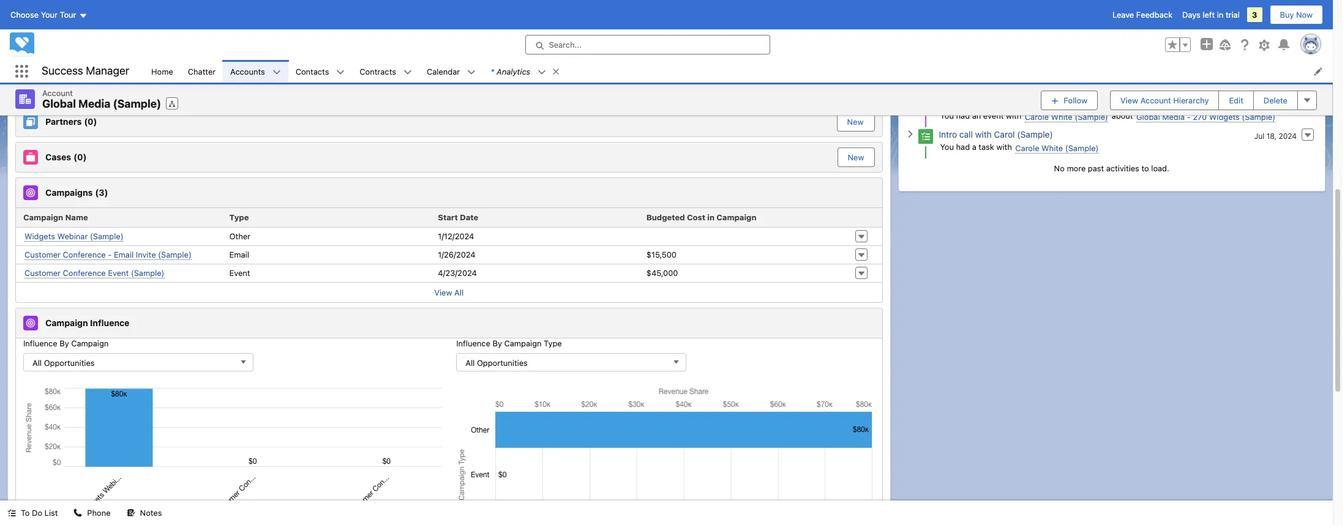 Task type: describe. For each thing, give the bounding box(es) containing it.
type inside campaign influence element
[[544, 338, 562, 348]]

other
[[229, 232, 251, 241]]

left
[[1203, 10, 1215, 20]]

list item containing *
[[483, 60, 566, 83]]

11:30
[[1236, 100, 1254, 109]]

list
[[44, 508, 58, 518]]

sync up (sample) link
[[939, 38, 1011, 49]]

search... button
[[525, 35, 770, 55]]

past
[[1088, 163, 1104, 173]]

no
[[1055, 163, 1065, 173]]

| for (sample)
[[1270, 100, 1272, 109]]

had for you had an event with carole white (sample) about global media - 270 widgets (sample)
[[956, 111, 970, 120]]

- for customer conference - email invite (sample)
[[108, 250, 112, 259]]

you for you had a task with carole white (sample)
[[941, 142, 954, 152]]

14
[[1289, 100, 1297, 109]]

an for you had an event with carole white (sample) about global media - 270 widgets (sample)
[[972, 111, 981, 120]]

campaigns element
[[15, 177, 883, 303]]

start date element
[[433, 208, 642, 228]]

(sample) up customer conference - email invite (sample)
[[90, 231, 124, 241]]

global down 'orders'
[[42, 97, 76, 110]]

carol
[[994, 129, 1015, 139]]

white for task
[[1042, 143, 1063, 153]]

all opportunities button for influence by campaign type
[[456, 353, 687, 371]]

2 global media - 270 widgets (sample) link from the top
[[1137, 112, 1276, 122]]

global media - 270 widgets (sample)
[[1137, 52, 1276, 62]]

*
[[491, 66, 494, 76]]

customer conference event (sample) link
[[25, 268, 164, 278]]

all for influence by campaign type
[[466, 358, 475, 368]]

demo with global media (sample)
[[939, 70, 1073, 80]]

new for partners (0)
[[847, 117, 864, 126]]

no more past activities to load.
[[1055, 163, 1170, 173]]

new button for orders (0)
[[838, 77, 874, 95]]

sep for (sample)
[[1274, 100, 1287, 109]]

account inside view account hierarchy button
[[1141, 95, 1172, 105]]

demo platform widgets (sample) link
[[939, 98, 1072, 108]]

all opportunities for influence by campaign type
[[466, 358, 528, 368]]

1 270 from the top
[[1193, 52, 1207, 62]]

widgets webinar (sample)
[[25, 231, 124, 241]]

now
[[1297, 10, 1313, 20]]

notes button
[[119, 501, 169, 526]]

leave feedback link
[[1113, 10, 1173, 20]]

view for view all
[[434, 288, 452, 297]]

orders
[[45, 81, 74, 91]]

had for you had a task with carole white (sample)
[[956, 142, 970, 152]]

22
[[1288, 41, 1297, 50]]

about
[[1112, 111, 1133, 120]]

you had an event with carole white (sample) about global media - 270 widgets (sample)
[[941, 111, 1276, 122]]

- for global media - 270 widgets (sample)
[[1187, 52, 1191, 62]]

0 vertical spatial sep
[[1273, 41, 1286, 50]]

influence by campaign
[[23, 338, 109, 348]]

follow button
[[1041, 90, 1098, 110]]

days left in trial
[[1183, 10, 1240, 20]]

cases image
[[23, 150, 38, 164]]

1 horizontal spatial email
[[229, 250, 249, 260]]

accounts
[[230, 66, 265, 76]]

influence for influence by campaign
[[23, 338, 57, 348]]

18,
[[1267, 131, 1277, 141]]

sep for media
[[1273, 72, 1286, 81]]

am for sync up (sample)
[[1256, 41, 1267, 50]]

text default image inside phone button
[[74, 509, 82, 518]]

4/23/2024
[[438, 268, 477, 278]]

campaign name element
[[16, 208, 225, 228]]

list containing home
[[144, 60, 1333, 83]]

jul 18, 2024
[[1255, 131, 1297, 141]]

load.
[[1152, 163, 1170, 173]]

tour
[[60, 10, 76, 20]]

no more past activities to load. status
[[906, 163, 1318, 173]]

10:00 am | sep 22
[[1234, 41, 1297, 50]]

text default image down search...
[[552, 67, 561, 76]]

$45,000
[[647, 268, 678, 278]]

event image for demo with global media (sample)
[[918, 70, 933, 84]]

choose
[[10, 10, 39, 20]]

by for influence by campaign type
[[493, 338, 502, 348]]

cases
[[45, 152, 71, 162]]

in for left
[[1217, 10, 1224, 20]]

1 horizontal spatial event
[[229, 268, 250, 278]]

to do list
[[21, 508, 58, 518]]

sync up (sample)
[[939, 38, 1011, 49]]

account partner image
[[23, 114, 38, 129]]

search...
[[549, 40, 582, 50]]

widgets webinar (sample) link
[[25, 231, 124, 242]]

media up demo platform widgets (sample) link
[[1011, 70, 1035, 80]]

event for you had an event with carole white (sample) about global media - 270 widgets (sample)
[[984, 111, 1004, 120]]

(sample) down 10:00 am | sep 22
[[1242, 52, 1276, 62]]

event for you had an event
[[984, 82, 1004, 92]]

$15,500
[[647, 250, 677, 260]]

text default image for contacts
[[337, 68, 345, 76]]

partners (0)
[[45, 116, 97, 127]]

intro call with carol (sample)
[[939, 129, 1053, 139]]

orders image
[[23, 79, 38, 93]]

notes
[[140, 508, 162, 518]]

home
[[151, 66, 173, 76]]

you for you had an event
[[941, 82, 954, 92]]

calendar link
[[420, 60, 467, 83]]

call
[[960, 129, 973, 139]]

an for you had an event
[[972, 82, 981, 92]]

20
[[1288, 72, 1297, 81]]

customer for customer conference event (sample)
[[25, 268, 61, 278]]

had for you had an event
[[956, 82, 970, 92]]

follow
[[1064, 95, 1088, 105]]

influence for influence by campaign type
[[456, 338, 491, 348]]

pm
[[1256, 72, 1267, 81]]

start
[[438, 213, 458, 222]]

| for media
[[1269, 72, 1271, 81]]

conference for event
[[63, 268, 106, 278]]

campaign name
[[23, 213, 88, 222]]

webinar
[[57, 231, 88, 241]]

task
[[979, 142, 995, 152]]

customer conference - email invite (sample) link
[[25, 250, 192, 260]]

view all
[[434, 288, 464, 297]]

new button for partners (0)
[[838, 112, 874, 131]]

campaigns
[[45, 187, 93, 198]]

(3)
[[95, 187, 108, 198]]

new for orders (0)
[[847, 81, 864, 91]]

- inside you had an event with carole white (sample) about global media - 270 widgets (sample)
[[1187, 112, 1191, 122]]

activities
[[1107, 163, 1140, 173]]

carole for task
[[1016, 143, 1040, 153]]

text default image inside calendar list item
[[467, 68, 476, 76]]

(sample) down follow
[[1075, 112, 1109, 122]]

feedback
[[1137, 10, 1173, 20]]

campaign influence link
[[45, 318, 134, 328]]

new button for cases (0)
[[838, 147, 875, 167]]

all opportunities button for influence by campaign
[[23, 353, 253, 371]]

budgeted cost in campaign element
[[642, 208, 850, 228]]

customer for customer conference - email invite (sample)
[[25, 250, 61, 259]]

campaign influence element
[[15, 308, 883, 526]]

influence inside campaign influence link
[[90, 318, 130, 328]]

with inside you had a task with carole white (sample)
[[997, 142, 1012, 152]]

campaigns (3)
[[45, 187, 108, 198]]

widgets inside campaigns element
[[25, 231, 55, 241]]

last
[[1268, 16, 1285, 26]]

you for you had an event with carole white (sample) about global media - 270 widgets (sample)
[[941, 111, 954, 120]]

by for influence by campaign
[[60, 338, 69, 348]]

hierarchy
[[1174, 95, 1209, 105]]



Task type: locate. For each thing, give the bounding box(es) containing it.
delete
[[1264, 95, 1288, 105]]

text default image left task image
[[906, 130, 915, 138]]

2 opportunities from the left
[[477, 358, 528, 368]]

you down the sync
[[941, 82, 954, 92]]

0 vertical spatial view
[[1121, 95, 1139, 105]]

event image for demo platform widgets (sample)
[[918, 98, 933, 113]]

text default image right contacts
[[337, 68, 345, 76]]

last month button
[[907, 11, 1318, 31]]

carole down the intro call with carol (sample) link on the right top of the page
[[1016, 143, 1040, 153]]

2 conference from the top
[[63, 268, 106, 278]]

(0) down global media (sample)
[[84, 116, 97, 127]]

widgets
[[1210, 52, 1240, 62], [1001, 98, 1033, 108], [1210, 112, 1240, 122], [25, 231, 55, 241]]

global inside you had an event with carole white (sample) about global media - 270 widgets (sample)
[[1137, 112, 1161, 122]]

days
[[1183, 10, 1201, 20]]

buy
[[1280, 10, 1295, 20]]

(sample) up follow 'button'
[[1038, 70, 1073, 80]]

4:00
[[1237, 72, 1254, 81]]

with up you had an event
[[965, 70, 981, 80]]

up
[[961, 38, 973, 49]]

carole inside you had an event with carole white (sample) about global media - 270 widgets (sample)
[[1025, 112, 1049, 122]]

contracts image
[[23, 43, 38, 58]]

opportunities for influence by campaign
[[44, 358, 95, 368]]

1 vertical spatial an
[[972, 111, 981, 120]]

view inside button
[[1121, 95, 1139, 105]]

event image
[[918, 70, 933, 84], [918, 98, 933, 113]]

list
[[144, 60, 1333, 83]]

in for cost
[[708, 213, 715, 222]]

* analytics
[[491, 66, 531, 76]]

0 vertical spatial new
[[847, 81, 864, 91]]

event image down event icon
[[918, 70, 933, 84]]

all opportunities for influence by campaign
[[32, 358, 95, 368]]

1 you from the top
[[941, 82, 954, 92]]

email left the invite
[[114, 250, 134, 259]]

budgeted cost in campaign
[[647, 213, 757, 222]]

2 vertical spatial (0)
[[74, 152, 87, 162]]

partners
[[45, 116, 82, 127]]

0 vertical spatial |
[[1269, 41, 1271, 50]]

in right cost in the right top of the page
[[708, 213, 715, 222]]

1 demo from the top
[[939, 70, 963, 80]]

2 horizontal spatial influence
[[456, 338, 491, 348]]

1 horizontal spatial type
[[544, 338, 562, 348]]

an down platform
[[972, 111, 981, 120]]

event
[[108, 268, 129, 278], [229, 268, 250, 278]]

0 horizontal spatial type
[[229, 213, 249, 222]]

had inside you had a task with carole white (sample)
[[956, 142, 970, 152]]

1 vertical spatial |
[[1269, 72, 1271, 81]]

2 an from the top
[[972, 111, 981, 120]]

2 event image from the top
[[918, 98, 933, 113]]

had inside you had an event with carole white (sample) about global media - 270 widgets (sample)
[[956, 111, 970, 120]]

(0) for orders (0)
[[77, 81, 90, 91]]

3 had from the top
[[956, 142, 970, 152]]

email down other in the top left of the page
[[229, 250, 249, 260]]

1 an from the top
[[972, 82, 981, 92]]

all down influence by campaign
[[32, 358, 42, 368]]

1 event from the top
[[984, 82, 1004, 92]]

0 horizontal spatial email
[[114, 250, 134, 259]]

| left 14
[[1270, 100, 1272, 109]]

0 vertical spatial new button
[[838, 77, 874, 95]]

1 horizontal spatial by
[[493, 338, 502, 348]]

type inside campaigns element
[[229, 213, 249, 222]]

(sample) right the invite
[[158, 250, 192, 259]]

0 vertical spatial you
[[941, 82, 954, 92]]

1 new button from the top
[[838, 77, 874, 95]]

carole
[[1025, 112, 1049, 122], [1016, 143, 1040, 153]]

white inside you had a task with carole white (sample)
[[1042, 143, 1063, 153]]

2 vertical spatial new
[[848, 152, 865, 162]]

calendar list item
[[420, 60, 483, 83]]

text default image inside notes 'button'
[[127, 509, 135, 518]]

list item
[[483, 60, 566, 83]]

platform
[[965, 98, 998, 108]]

influence down view all in the bottom of the page
[[456, 338, 491, 348]]

carole white (sample) link down follow 'button'
[[1025, 112, 1109, 122]]

opportunities down influence by campaign type
[[477, 358, 528, 368]]

270 down 'days' on the right top of the page
[[1193, 52, 1207, 62]]

2 event from the top
[[984, 111, 1004, 120]]

1 customer from the top
[[25, 250, 61, 259]]

phone
[[87, 508, 111, 518]]

all down influence by campaign type
[[466, 358, 475, 368]]

1 vertical spatial new
[[847, 117, 864, 126]]

demo
[[939, 70, 963, 80], [939, 98, 963, 108]]

2 you from the top
[[941, 111, 954, 120]]

am
[[1256, 41, 1267, 50], [1256, 100, 1268, 109]]

2 vertical spatial had
[[956, 142, 970, 152]]

text default image left phone
[[74, 509, 82, 518]]

widgets down 10:00
[[1210, 52, 1240, 62]]

event down customer conference - email invite (sample) link
[[108, 268, 129, 278]]

you had an event
[[941, 82, 1004, 92]]

1 vertical spatial had
[[956, 111, 970, 120]]

2 all opportunities button from the left
[[456, 353, 687, 371]]

event image
[[918, 38, 933, 53]]

to
[[21, 508, 30, 518]]

new
[[847, 81, 864, 91], [847, 117, 864, 126], [848, 152, 865, 162]]

demo for demo platform widgets (sample)
[[939, 98, 963, 108]]

text default image right 'contracts'
[[404, 68, 412, 76]]

you inside you had a task with carole white (sample)
[[941, 142, 954, 152]]

1 vertical spatial event image
[[918, 98, 933, 113]]

account down success
[[42, 88, 73, 98]]

0 vertical spatial had
[[956, 82, 970, 92]]

delete button
[[1254, 90, 1299, 110]]

2 vertical spatial sep
[[1274, 100, 1287, 109]]

1 vertical spatial -
[[1187, 112, 1191, 122]]

demo up you had an event
[[939, 70, 963, 80]]

influence up influence by campaign
[[90, 318, 130, 328]]

3 you from the top
[[941, 142, 954, 152]]

1 had from the top
[[956, 82, 970, 92]]

start date
[[438, 213, 479, 222]]

0 horizontal spatial in
[[708, 213, 715, 222]]

1 opportunities from the left
[[44, 358, 95, 368]]

campaign
[[23, 213, 63, 222], [717, 213, 757, 222], [45, 318, 88, 328], [71, 338, 109, 348], [504, 338, 542, 348]]

1 vertical spatial event
[[984, 111, 1004, 120]]

with down 'demo platform widgets (sample)'
[[1006, 111, 1022, 120]]

sep left the 20
[[1273, 72, 1286, 81]]

group
[[1166, 37, 1191, 52]]

2 all opportunities from the left
[[466, 358, 528, 368]]

1 conference from the top
[[63, 250, 106, 259]]

1 global media - 270 widgets (sample) link from the top
[[1137, 52, 1276, 63]]

0 vertical spatial in
[[1217, 10, 1224, 20]]

widgets down campaign name
[[25, 231, 55, 241]]

carole down 'demo platform widgets (sample)'
[[1025, 112, 1049, 122]]

white for event
[[1051, 112, 1073, 122]]

in right left
[[1217, 10, 1224, 20]]

global down leave feedback link
[[1137, 52, 1161, 62]]

an up platform
[[972, 82, 981, 92]]

with inside you had an event with carole white (sample) about global media - 270 widgets (sample)
[[1006, 111, 1022, 120]]

(sample) down 11:30 am | sep 14
[[1242, 112, 1276, 122]]

analytics
[[497, 66, 531, 76]]

view for view account hierarchy
[[1121, 95, 1139, 105]]

- inside global media - 270 widgets (sample) link
[[1187, 52, 1191, 62]]

phone button
[[66, 501, 118, 526]]

customer conference - email invite (sample)
[[25, 250, 192, 259]]

leave feedback
[[1113, 10, 1173, 20]]

0 horizontal spatial all opportunities button
[[23, 353, 253, 371]]

1 vertical spatial am
[[1256, 100, 1268, 109]]

2 vertical spatial you
[[941, 142, 954, 152]]

1 vertical spatial carole white (sample) link
[[1016, 143, 1099, 153]]

(0) for partners (0)
[[84, 116, 97, 127]]

contacts list item
[[288, 60, 352, 83]]

0 horizontal spatial opportunities
[[44, 358, 95, 368]]

2 by from the left
[[493, 338, 502, 348]]

text default image for contracts
[[404, 68, 412, 76]]

chatter
[[188, 66, 216, 76]]

media up partners (0) at the left top of the page
[[78, 97, 110, 110]]

a
[[972, 142, 977, 152]]

accounts link
[[223, 60, 272, 83]]

edit button
[[1219, 90, 1254, 110]]

text default image right analytics
[[538, 68, 546, 76]]

event down demo with global media (sample)
[[984, 82, 1004, 92]]

demo down you had an event
[[939, 98, 963, 108]]

1 horizontal spatial in
[[1217, 10, 1224, 20]]

conference down customer conference - email invite (sample) link
[[63, 268, 106, 278]]

1 horizontal spatial account
[[1141, 95, 1172, 105]]

view
[[1121, 95, 1139, 105], [434, 288, 452, 297]]

2 customer from the top
[[25, 268, 61, 278]]

11:30 am | sep 14
[[1236, 100, 1297, 109]]

1 vertical spatial 270
[[1193, 112, 1207, 122]]

0 horizontal spatial all opportunities
[[32, 358, 95, 368]]

sep left 22
[[1273, 41, 1286, 50]]

had up call
[[956, 111, 970, 120]]

1 vertical spatial type
[[544, 338, 562, 348]]

2 demo from the top
[[939, 98, 963, 108]]

had up platform
[[956, 82, 970, 92]]

demo platform widgets (sample)
[[939, 98, 1072, 108]]

type element
[[225, 208, 433, 228]]

demo for demo with global media (sample)
[[939, 70, 963, 80]]

budgeted
[[647, 213, 685, 222]]

text default image left *
[[467, 68, 476, 76]]

opportunities for influence by campaign type
[[477, 358, 528, 368]]

invite
[[136, 250, 156, 259]]

text default image left to
[[7, 509, 16, 518]]

sep left 14
[[1274, 100, 1287, 109]]

success manager
[[42, 64, 129, 77]]

(sample) down demo with global media (sample) link
[[1036, 98, 1072, 108]]

event inside you had an event with carole white (sample) about global media - 270 widgets (sample)
[[984, 111, 1004, 120]]

view inside campaigns element
[[434, 288, 452, 297]]

0 vertical spatial (0)
[[77, 81, 90, 91]]

conference for -
[[63, 250, 106, 259]]

cost
[[687, 213, 706, 222]]

influence by campaign type
[[456, 338, 562, 348]]

1 vertical spatial demo
[[939, 98, 963, 108]]

media inside you had an event with carole white (sample) about global media - 270 widgets (sample)
[[1163, 112, 1185, 122]]

0 vertical spatial white
[[1051, 112, 1073, 122]]

(sample) up more
[[1066, 143, 1099, 153]]

had left a
[[956, 142, 970, 152]]

am right 11:30
[[1256, 100, 1268, 109]]

global down view account hierarchy button
[[1137, 112, 1161, 122]]

view up about
[[1121, 95, 1139, 105]]

had
[[956, 82, 970, 92], [956, 111, 970, 120], [956, 142, 970, 152]]

1 vertical spatial carole
[[1016, 143, 1040, 153]]

0 horizontal spatial account
[[42, 88, 73, 98]]

2 vertical spatial -
[[108, 250, 112, 259]]

1 all opportunities from the left
[[32, 358, 95, 368]]

0 vertical spatial customer
[[25, 250, 61, 259]]

2 vertical spatial |
[[1270, 100, 1272, 109]]

0 vertical spatial -
[[1187, 52, 1191, 62]]

intro
[[939, 129, 957, 139]]

1 horizontal spatial influence
[[90, 318, 130, 328]]

white inside you had an event with carole white (sample) about global media - 270 widgets (sample)
[[1051, 112, 1073, 122]]

0 vertical spatial 270
[[1193, 52, 1207, 62]]

you up "intro"
[[941, 111, 954, 120]]

global media (sample)
[[42, 97, 161, 110]]

0 horizontal spatial view
[[434, 288, 452, 297]]

cases (0)
[[45, 152, 87, 162]]

am right 10:00
[[1256, 41, 1267, 50]]

influence down campaign influence
[[23, 338, 57, 348]]

with
[[965, 70, 981, 80], [1006, 111, 1022, 120], [976, 129, 992, 139], [997, 142, 1012, 152]]

all
[[455, 288, 464, 297], [32, 358, 42, 368], [466, 358, 475, 368]]

to
[[1142, 163, 1149, 173]]

all opportunities button
[[23, 353, 253, 371], [456, 353, 687, 371]]

with down carol
[[997, 142, 1012, 152]]

0 vertical spatial an
[[972, 82, 981, 92]]

(0)
[[77, 81, 90, 91], [84, 116, 97, 127], [74, 152, 87, 162]]

global
[[1137, 52, 1161, 62], [984, 70, 1009, 80], [42, 97, 76, 110], [1137, 112, 1161, 122]]

1 by from the left
[[60, 338, 69, 348]]

1 vertical spatial new button
[[838, 112, 874, 131]]

widgets inside you had an event with carole white (sample) about global media - 270 widgets (sample)
[[1210, 112, 1240, 122]]

1 vertical spatial view
[[434, 288, 452, 297]]

buy now
[[1280, 10, 1313, 20]]

1 horizontal spatial all opportunities
[[466, 358, 528, 368]]

do
[[32, 508, 42, 518]]

1 vertical spatial conference
[[63, 268, 106, 278]]

270 inside you had an event with carole white (sample) about global media - 270 widgets (sample)
[[1193, 112, 1207, 122]]

(0) for cases (0)
[[74, 152, 87, 162]]

270 down hierarchy on the top right
[[1193, 112, 1207, 122]]

text default image right the accounts
[[272, 68, 281, 76]]

1 vertical spatial customer
[[25, 268, 61, 278]]

view all link
[[16, 282, 882, 302]]

0 vertical spatial type
[[229, 213, 249, 222]]

am for demo platform widgets (sample)
[[1256, 100, 1268, 109]]

account left hierarchy on the top right
[[1141, 95, 1172, 105]]

- down 'days' on the right top of the page
[[1187, 52, 1191, 62]]

| left 22
[[1269, 41, 1271, 50]]

text default image
[[337, 68, 345, 76], [404, 68, 412, 76], [538, 68, 546, 76], [127, 509, 135, 518]]

0 horizontal spatial by
[[60, 338, 69, 348]]

in
[[1217, 10, 1224, 20], [708, 213, 715, 222]]

1 vertical spatial sep
[[1273, 72, 1286, 81]]

carole inside you had a task with carole white (sample)
[[1016, 143, 1040, 153]]

(sample) up you had a task with carole white (sample)
[[1018, 129, 1053, 139]]

carole white (sample) link for you had a task with carole white (sample)
[[1016, 143, 1099, 153]]

all down 4/23/2024
[[455, 288, 464, 297]]

global media - 270 widgets (sample) link down hierarchy on the top right
[[1137, 112, 1276, 122]]

global media - 270 widgets (sample) link down 10:00
[[1137, 52, 1276, 63]]

0 vertical spatial carole
[[1025, 112, 1049, 122]]

edit
[[1230, 95, 1244, 105]]

text default image for *
[[538, 68, 546, 76]]

event down 'demo platform widgets (sample)'
[[984, 111, 1004, 120]]

event inside customer conference event (sample) link
[[108, 268, 129, 278]]

1 vertical spatial white
[[1042, 143, 1063, 153]]

text default image inside the "contacts" list item
[[337, 68, 345, 76]]

2 270 from the top
[[1193, 112, 1207, 122]]

widgets down demo with global media (sample) link
[[1001, 98, 1033, 108]]

task image
[[918, 129, 933, 144]]

influence
[[90, 318, 130, 328], [23, 338, 57, 348], [456, 338, 491, 348]]

with up task
[[976, 129, 992, 139]]

view down 4/23/2024
[[434, 288, 452, 297]]

1/12/2024
[[438, 232, 474, 241]]

new button
[[838, 77, 874, 95], [838, 112, 874, 131], [838, 147, 875, 167]]

0 vertical spatial event image
[[918, 70, 933, 84]]

4:00 pm | sep 20
[[1237, 72, 1297, 81]]

0 horizontal spatial event
[[108, 268, 129, 278]]

accounts list item
[[223, 60, 288, 83]]

(0) down "success manager"
[[77, 81, 90, 91]]

| right pm
[[1269, 72, 1271, 81]]

global up you had an event
[[984, 70, 1009, 80]]

0 vertical spatial event
[[984, 82, 1004, 92]]

2 vertical spatial new button
[[838, 147, 875, 167]]

0 horizontal spatial all
[[32, 358, 42, 368]]

carole for event
[[1025, 112, 1049, 122]]

all for influence by campaign
[[32, 358, 42, 368]]

in inside budgeted cost in campaign element
[[708, 213, 715, 222]]

widgets down edit
[[1210, 112, 1240, 122]]

10:00
[[1234, 41, 1254, 50]]

white up no
[[1042, 143, 1063, 153]]

opportunities down influence by campaign
[[44, 358, 95, 368]]

your
[[41, 10, 58, 20]]

all opportunities down influence by campaign
[[32, 358, 95, 368]]

action element
[[850, 208, 882, 228]]

2024
[[1279, 131, 1297, 141]]

1 vertical spatial in
[[708, 213, 715, 222]]

0 vertical spatial global media - 270 widgets (sample) link
[[1137, 52, 1276, 63]]

1 horizontal spatial all
[[455, 288, 464, 297]]

1 event image from the top
[[918, 70, 933, 84]]

(sample) down the invite
[[131, 268, 164, 278]]

media up "view account hierarchy"
[[1163, 52, 1185, 62]]

- inside customer conference - email invite (sample) link
[[108, 250, 112, 259]]

- down hierarchy on the top right
[[1187, 112, 1191, 122]]

carole white (sample) link up no
[[1016, 143, 1099, 153]]

all opportunities down influence by campaign type
[[466, 358, 528, 368]]

(0) right cases
[[74, 152, 87, 162]]

1 horizontal spatial all opportunities button
[[456, 353, 687, 371]]

more
[[1067, 163, 1086, 173]]

campaign influence
[[45, 318, 130, 328]]

you down "intro"
[[941, 142, 954, 152]]

conference down the "widgets webinar (sample)" link
[[63, 250, 106, 259]]

0 vertical spatial conference
[[63, 250, 106, 259]]

1 all opportunities button from the left
[[23, 353, 253, 371]]

0 vertical spatial demo
[[939, 70, 963, 80]]

chatter link
[[181, 60, 223, 83]]

0 vertical spatial am
[[1256, 41, 1267, 50]]

0 horizontal spatial influence
[[23, 338, 57, 348]]

you inside you had an event with carole white (sample) about global media - 270 widgets (sample)
[[941, 111, 954, 120]]

1/26/2024
[[438, 250, 476, 260]]

1 vertical spatial global media - 270 widgets (sample) link
[[1137, 112, 1276, 122]]

- up customer conference event (sample)
[[108, 250, 112, 259]]

text default image
[[552, 67, 561, 76], [272, 68, 281, 76], [467, 68, 476, 76], [906, 130, 915, 138], [7, 509, 16, 518], [74, 509, 82, 518]]

text default image inside the accounts list item
[[272, 68, 281, 76]]

contracts list item
[[352, 60, 420, 83]]

email
[[114, 250, 134, 259], [229, 250, 249, 260]]

event image up task image
[[918, 98, 933, 113]]

choose your tour
[[10, 10, 76, 20]]

(sample) down home
[[113, 97, 161, 110]]

global inside global media - 270 widgets (sample) link
[[1137, 52, 1161, 62]]

text default image inside to do list button
[[7, 509, 16, 518]]

an inside you had an event with carole white (sample) about global media - 270 widgets (sample)
[[972, 111, 981, 120]]

manager
[[86, 64, 129, 77]]

white down follow 'button'
[[1051, 112, 1073, 122]]

all inside campaigns element
[[455, 288, 464, 297]]

2 horizontal spatial all
[[466, 358, 475, 368]]

intro call with carol (sample) link
[[939, 129, 1053, 139]]

you had a task with carole white (sample)
[[941, 142, 1099, 153]]

1 horizontal spatial opportunities
[[477, 358, 528, 368]]

3 new button from the top
[[838, 147, 875, 167]]

contracts
[[360, 66, 396, 76]]

trial
[[1226, 10, 1240, 20]]

contacts link
[[288, 60, 337, 83]]

(sample) right up
[[975, 38, 1011, 49]]

customer
[[25, 250, 61, 259], [25, 268, 61, 278]]

event down other in the top left of the page
[[229, 268, 250, 278]]

2 new button from the top
[[838, 112, 874, 131]]

text default image left the notes
[[127, 509, 135, 518]]

sync
[[939, 38, 959, 49]]

1 vertical spatial you
[[941, 111, 954, 120]]

1 vertical spatial (0)
[[84, 116, 97, 127]]

0 vertical spatial carole white (sample) link
[[1025, 112, 1109, 122]]

carole white (sample) link for about
[[1025, 112, 1109, 122]]

1 horizontal spatial view
[[1121, 95, 1139, 105]]

text default image inside contracts "list item"
[[404, 68, 412, 76]]

choose your tour button
[[10, 5, 88, 25]]

media down view account hierarchy button
[[1163, 112, 1185, 122]]

2 had from the top
[[956, 111, 970, 120]]

(sample) inside you had a task with carole white (sample)
[[1066, 143, 1099, 153]]



Task type: vqa. For each thing, say whether or not it's contained in the screenshot.
VIEWED in Tasks | List Views list box
no



